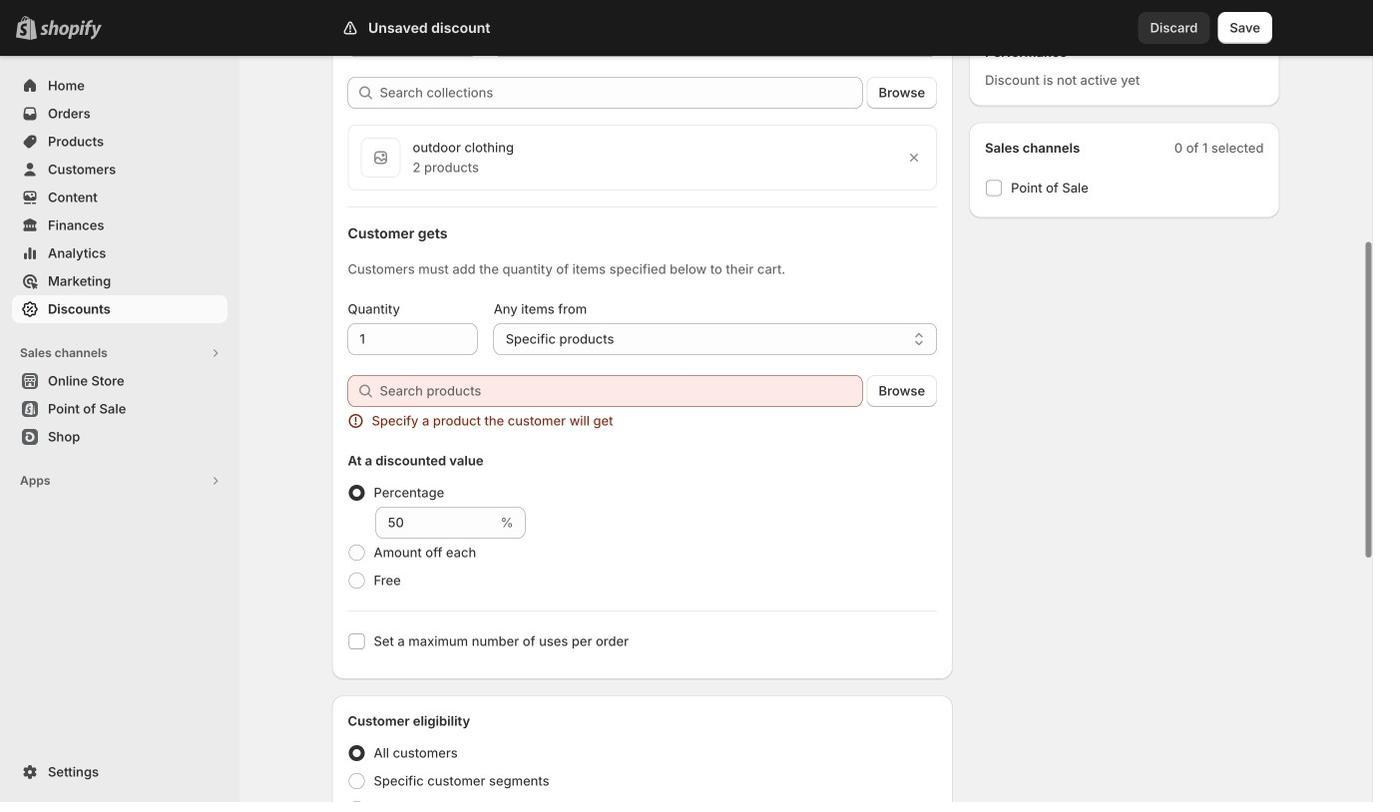 Task type: locate. For each thing, give the bounding box(es) containing it.
None text field
[[348, 323, 478, 355]]

Search collections text field
[[380, 77, 863, 109]]

None text field
[[348, 25, 478, 57], [376, 507, 497, 539], [348, 25, 478, 57], [376, 507, 497, 539]]



Task type: describe. For each thing, give the bounding box(es) containing it.
shopify image
[[40, 20, 102, 40]]

Search products text field
[[380, 375, 863, 407]]



Task type: vqa. For each thing, say whether or not it's contained in the screenshot.
Search Countries text box in the bottom of the page
no



